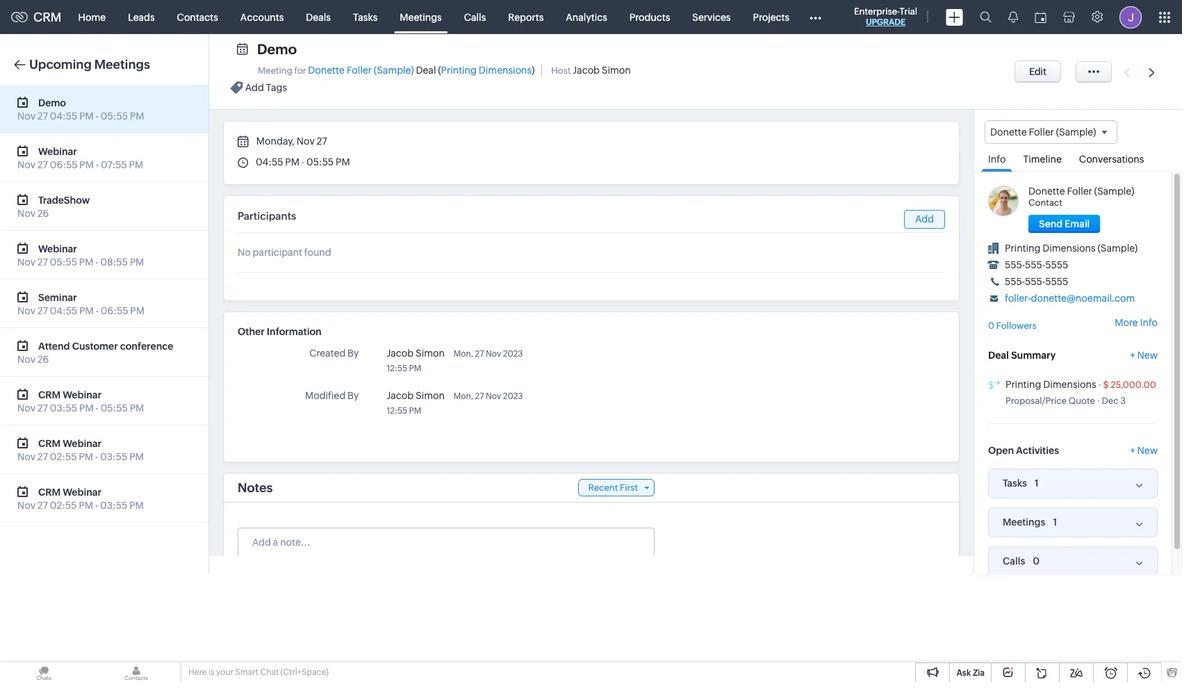 Task type: locate. For each thing, give the bounding box(es) containing it.
1 2023 from the top
[[503, 349, 523, 359]]

2 26 from the top
[[37, 354, 49, 365]]

printing inside printing dimensions · $ 25,000.00 proposal/price quote · dec 3
[[1006, 379, 1042, 390]]

12:55
[[387, 364, 408, 373], [387, 406, 408, 416]]

by for modified by
[[348, 390, 359, 401]]

contacts image
[[92, 663, 180, 682]]

mon, 27 nov 2023 12:55 pm
[[387, 349, 523, 373], [387, 391, 523, 416]]

02:55
[[50, 451, 77, 462], [50, 500, 77, 511]]

2 horizontal spatial foller
[[1068, 186, 1093, 197]]

dimensions up the foller-donette@noemail.com link
[[1043, 243, 1096, 254]]

(sample)
[[374, 65, 414, 76], [1057, 127, 1097, 138], [1095, 186, 1135, 197], [1098, 243, 1138, 254]]

jacob right created by
[[387, 348, 414, 359]]

seminar
[[38, 292, 77, 303]]

printing up foller- on the right of the page
[[1005, 243, 1041, 254]]

0 vertical spatial mon,
[[454, 349, 474, 359]]

1 horizontal spatial demo
[[257, 41, 297, 57]]

05:55 inside 'webinar nov 27 05:55 pm - 08:55 pm'
[[50, 257, 77, 268]]

1 vertical spatial crm webinar nov 27 02:55 pm - 03:55 pm
[[17, 486, 144, 511]]

2 new from the top
[[1138, 445, 1158, 456]]

foller
[[347, 65, 372, 76], [1029, 127, 1055, 138], [1068, 186, 1093, 197]]

0 vertical spatial info
[[989, 154, 1006, 165]]

1 mon, from the top
[[454, 349, 474, 359]]

555-
[[1005, 259, 1026, 271], [1026, 259, 1046, 271], [1005, 276, 1026, 287], [1026, 276, 1046, 287]]

foller down the conversations
[[1068, 186, 1093, 197]]

2 by from the top
[[348, 390, 359, 401]]

0 horizontal spatial add
[[245, 82, 264, 93]]

dec
[[1102, 395, 1119, 406]]

2 + from the top
[[1131, 445, 1136, 456]]

5555 down printing dimensions (sample) link
[[1046, 259, 1069, 271]]

26 down tradeshow
[[37, 208, 49, 219]]

chats image
[[0, 663, 88, 682]]

2 12:55 from the top
[[387, 406, 408, 416]]

webinar nov 27 05:55 pm - 08:55 pm
[[17, 243, 144, 268]]

0 horizontal spatial demo
[[38, 97, 66, 108]]

· left dec
[[1098, 395, 1101, 406]]

search image
[[980, 11, 992, 23]]

2 vertical spatial 04:55
[[50, 305, 77, 316]]

deal down 0 followers
[[989, 350, 1009, 361]]

modified by
[[305, 390, 359, 401]]

1 vertical spatial 555-555-5555
[[1005, 276, 1069, 287]]

dimensions
[[479, 65, 532, 76], [1043, 243, 1096, 254], [1044, 379, 1097, 390]]

1 vertical spatial foller
[[1029, 127, 1055, 138]]

2 2023 from the top
[[503, 391, 523, 401]]

0 vertical spatial 04:55
[[50, 111, 77, 122]]

notes
[[238, 480, 273, 495]]

webinar inside webinar nov 27 06:55 pm - 07:55 pm
[[38, 146, 77, 157]]

0 vertical spatial crm webinar nov 27 02:55 pm - 03:55 pm
[[17, 438, 144, 462]]

is
[[209, 668, 215, 677]]

0 vertical spatial 1
[[1035, 477, 1039, 489]]

donette
[[308, 65, 345, 76], [991, 127, 1027, 138], [1029, 186, 1066, 197]]

0 vertical spatial 03:55
[[50, 403, 77, 414]]

timeline
[[1024, 154, 1062, 165]]

1 vertical spatial printing
[[1005, 243, 1041, 254]]

04:55 up webinar nov 27 06:55 pm - 07:55 pm
[[50, 111, 77, 122]]

+ new down 25,000.00
[[1131, 445, 1158, 456]]

add for add
[[916, 213, 935, 225]]

2 vertical spatial foller
[[1068, 186, 1093, 197]]

printing dimensions link down calls link
[[441, 65, 532, 76]]

0 vertical spatial calls
[[464, 11, 486, 23]]

demo up meeting
[[257, 41, 297, 57]]

1 mon, 27 nov 2023 12:55 pm from the top
[[387, 349, 523, 373]]

0 horizontal spatial tasks
[[353, 11, 378, 23]]

2 mon, 27 nov 2023 12:55 pm from the top
[[387, 391, 523, 416]]

04:55 pm - 05:55 pm
[[256, 156, 350, 168]]

crm
[[33, 10, 62, 24], [38, 389, 61, 400], [38, 438, 61, 449], [38, 486, 61, 497]]

2 crm webinar nov 27 02:55 pm - 03:55 pm from the top
[[17, 486, 144, 511]]

1 vertical spatial new
[[1138, 445, 1158, 456]]

demo for demo nov 27 04:55 pm - 05:55 pm
[[38, 97, 66, 108]]

by right created
[[348, 348, 359, 359]]

modified
[[305, 390, 346, 401]]

donette up contact
[[1029, 186, 1066, 197]]

1 vertical spatial deal
[[989, 350, 1009, 361]]

jacob simon for modified by
[[387, 390, 445, 401]]

nov inside 'seminar nov 27 04:55 pm - 06:55 pm'
[[17, 305, 35, 316]]

06:55 up customer
[[101, 305, 128, 316]]

04:55 inside 'seminar nov 27 04:55 pm - 06:55 pm'
[[50, 305, 77, 316]]

2 horizontal spatial donette
[[1029, 186, 1066, 197]]

03:55
[[50, 403, 77, 414], [100, 451, 128, 462], [100, 500, 128, 511]]

1 horizontal spatial add
[[916, 213, 935, 225]]

dimensions inside printing dimensions · $ 25,000.00 proposal/price quote · dec 3
[[1044, 379, 1097, 390]]

dimensions left host
[[479, 65, 532, 76]]

simon for created by
[[416, 348, 445, 359]]

search element
[[972, 0, 1001, 34]]

0
[[989, 321, 995, 331], [1033, 555, 1040, 566]]

your
[[216, 668, 234, 677]]

no
[[238, 247, 251, 258]]

donette inside 'field'
[[991, 127, 1027, 138]]

foller inside donette foller (sample) contact
[[1068, 186, 1093, 197]]

conference
[[120, 340, 173, 351]]

created by
[[310, 348, 359, 359]]

0 vertical spatial 555-555-5555
[[1005, 259, 1069, 271]]

pm
[[79, 111, 94, 122], [130, 111, 144, 122], [285, 156, 300, 168], [336, 156, 350, 168], [79, 159, 94, 170], [129, 159, 143, 170], [79, 257, 94, 268], [130, 257, 144, 268], [79, 305, 94, 316], [130, 305, 145, 316], [409, 364, 422, 373], [79, 403, 94, 414], [130, 403, 144, 414], [409, 406, 422, 416], [79, 451, 93, 462], [129, 451, 144, 462], [79, 500, 93, 511], [129, 500, 144, 511]]

nov inside crm webinar nov 27 03:55 pm - 05:55 pm
[[17, 403, 35, 414]]

printing down calls link
[[441, 65, 477, 76]]

(sample) inside donette foller (sample) contact
[[1095, 186, 1135, 197]]

1 vertical spatial 0
[[1033, 555, 1040, 566]]

by
[[348, 348, 359, 359], [348, 390, 359, 401]]

06:55 up tradeshow
[[50, 159, 78, 170]]

demo down upcoming
[[38, 97, 66, 108]]

jacob right host
[[573, 65, 600, 76]]

1 vertical spatial add
[[916, 213, 935, 225]]

participant
[[253, 247, 302, 258]]

contact
[[1029, 198, 1063, 208]]

home link
[[67, 0, 117, 34]]

donette right for
[[308, 65, 345, 76]]

1 horizontal spatial 1
[[1054, 516, 1058, 527]]

1 vertical spatial mon, 27 nov 2023 12:55 pm
[[387, 391, 523, 416]]

06:55 inside 'seminar nov 27 04:55 pm - 06:55 pm'
[[101, 305, 128, 316]]

jacob for created by
[[387, 348, 414, 359]]

deal
[[416, 65, 436, 76], [989, 350, 1009, 361]]

0 horizontal spatial info
[[989, 154, 1006, 165]]

2 vertical spatial jacob
[[387, 390, 414, 401]]

printing dimensions (sample) link
[[1005, 243, 1138, 254]]

first
[[620, 483, 638, 493]]

(sample) down the conversations
[[1095, 186, 1135, 197]]

accounts link
[[229, 0, 295, 34]]

calls
[[464, 11, 486, 23], [1003, 556, 1026, 567]]

analytics link
[[555, 0, 619, 34]]

1 jacob simon from the top
[[387, 348, 445, 359]]

jacob
[[573, 65, 600, 76], [387, 348, 414, 359], [387, 390, 414, 401]]

info left timeline
[[989, 154, 1006, 165]]

1 by from the top
[[348, 348, 359, 359]]

mon, for created by
[[454, 349, 474, 359]]

meetings link
[[389, 0, 453, 34]]

jacob right modified by at the bottom
[[387, 390, 414, 401]]

ask
[[957, 668, 972, 678]]

enterprise-trial upgrade
[[855, 6, 918, 27]]

printing dimensions (sample)
[[1005, 243, 1138, 254]]

·
[[1099, 379, 1102, 390], [1098, 395, 1101, 406]]

1 vertical spatial jacob
[[387, 348, 414, 359]]

1 vertical spatial demo
[[38, 97, 66, 108]]

enterprise-
[[855, 6, 900, 17]]

reports
[[508, 11, 544, 23]]

12:55 for modified by
[[387, 406, 408, 416]]

donette inside donette foller (sample) contact
[[1029, 186, 1066, 197]]

new
[[1138, 350, 1158, 361], [1138, 445, 1158, 456]]

2 vertical spatial simon
[[416, 390, 445, 401]]

deal left (
[[416, 65, 436, 76]]

previous record image
[[1124, 68, 1131, 77]]

04:55
[[50, 111, 77, 122], [256, 156, 283, 168], [50, 305, 77, 316]]

1 for meetings
[[1054, 516, 1058, 527]]

0 vertical spatial 5555
[[1046, 259, 1069, 271]]

+ down 25,000.00
[[1131, 445, 1136, 456]]

26 down attend at the left of the page
[[37, 354, 49, 365]]

0 horizontal spatial printing dimensions link
[[441, 65, 532, 76]]

05:55 up seminar
[[50, 257, 77, 268]]

info right the more
[[1141, 317, 1158, 328]]

0 horizontal spatial 06:55
[[50, 159, 78, 170]]

foller down tasks link
[[347, 65, 372, 76]]

2 vertical spatial donette
[[1029, 186, 1066, 197]]

dimensions for printing dimensions (sample)
[[1043, 243, 1096, 254]]

webinar nov 27 06:55 pm - 07:55 pm
[[17, 146, 143, 170]]

add for add tags
[[245, 82, 264, 93]]

printing for printing dimensions · $ 25,000.00 proposal/price quote · dec 3
[[1006, 379, 1042, 390]]

0 vertical spatial 06:55
[[50, 159, 78, 170]]

05:55 down attend customer conference nov 26
[[101, 403, 128, 414]]

dimensions for printing dimensions · $ 25,000.00 proposal/price quote · dec 3
[[1044, 379, 1097, 390]]

info inside "link"
[[989, 154, 1006, 165]]

Add a note... field
[[238, 535, 654, 549]]

1 + new from the top
[[1131, 350, 1158, 361]]

1 vertical spatial 06:55
[[101, 305, 128, 316]]

demo inside 'demo nov 27 04:55 pm - 05:55 pm'
[[38, 97, 66, 108]]

by right modified
[[348, 390, 359, 401]]

1 vertical spatial meetings
[[94, 57, 150, 72]]

1 horizontal spatial meetings
[[400, 11, 442, 23]]

printing dimensions link up proposal/price
[[1006, 379, 1097, 390]]

2 mon, from the top
[[454, 391, 474, 401]]

0 vertical spatial add
[[245, 82, 264, 93]]

04:55 down monday,
[[256, 156, 283, 168]]

1 vertical spatial donette
[[991, 127, 1027, 138]]

1 vertical spatial 12:55
[[387, 406, 408, 416]]

webinar inside crm webinar nov 27 03:55 pm - 05:55 pm
[[63, 389, 102, 400]]

05:55 up 07:55
[[101, 111, 128, 122]]

0 horizontal spatial deal
[[416, 65, 436, 76]]

2 5555 from the top
[[1046, 276, 1069, 287]]

upcoming
[[29, 57, 92, 72]]

1 vertical spatial 5555
[[1046, 276, 1069, 287]]

1 horizontal spatial donette
[[991, 127, 1027, 138]]

1 horizontal spatial 0
[[1033, 555, 1040, 566]]

donette for donette foller (sample)
[[991, 127, 1027, 138]]

0 vertical spatial 2023
[[503, 349, 523, 359]]

(sample) up donette@noemail.com
[[1098, 243, 1138, 254]]

0 horizontal spatial 1
[[1035, 477, 1039, 489]]

new down 25,000.00
[[1138, 445, 1158, 456]]

1 26 from the top
[[37, 208, 49, 219]]

0 vertical spatial jacob simon
[[387, 348, 445, 359]]

0 vertical spatial new
[[1138, 350, 1158, 361]]

1 vertical spatial mon,
[[454, 391, 474, 401]]

1 vertical spatial + new
[[1131, 445, 1158, 456]]

1 horizontal spatial 06:55
[[101, 305, 128, 316]]

1 vertical spatial jacob simon
[[387, 390, 445, 401]]

foller inside 'field'
[[1029, 127, 1055, 138]]

0 vertical spatial jacob
[[573, 65, 600, 76]]

0 vertical spatial donette foller (sample) link
[[308, 65, 414, 76]]

1 vertical spatial ·
[[1098, 395, 1101, 406]]

information
[[267, 326, 322, 337]]

0 vertical spatial 0
[[989, 321, 995, 331]]

dimensions up quote
[[1044, 379, 1097, 390]]

+ up 25,000.00
[[1131, 350, 1136, 361]]

services link
[[682, 0, 742, 34]]

06:55
[[50, 159, 78, 170], [101, 305, 128, 316]]

demo for demo
[[257, 41, 297, 57]]

1 horizontal spatial info
[[1141, 317, 1158, 328]]

donette foller (sample) link up contact
[[1029, 186, 1135, 197]]

5555
[[1046, 259, 1069, 271], [1046, 276, 1069, 287]]

1 horizontal spatial tasks
[[1003, 478, 1028, 489]]

25,000.00
[[1111, 379, 1157, 390]]

05:55 down monday, nov 27 in the left top of the page
[[307, 156, 334, 168]]

donette up info "link"
[[991, 127, 1027, 138]]

add
[[245, 82, 264, 93], [916, 213, 935, 225]]

0 vertical spatial demo
[[257, 41, 297, 57]]

foller up timeline link
[[1029, 127, 1055, 138]]

nov inside 'demo nov 27 04:55 pm - 05:55 pm'
[[17, 111, 35, 122]]

mon,
[[454, 349, 474, 359], [454, 391, 474, 401]]

Donette Foller (Sample) field
[[985, 120, 1118, 144]]

mon, 27 nov 2023 12:55 pm for created by
[[387, 349, 523, 373]]

1 horizontal spatial foller
[[1029, 127, 1055, 138]]

+ new up 25,000.00
[[1131, 350, 1158, 361]]

donette foller (sample) link down tasks link
[[308, 65, 414, 76]]

2 vertical spatial dimensions
[[1044, 379, 1097, 390]]

(sample) for donette foller (sample) contact
[[1095, 186, 1135, 197]]

0 vertical spatial +
[[1131, 350, 1136, 361]]

1 vertical spatial donette foller (sample) link
[[1029, 186, 1135, 197]]

upcoming meetings
[[29, 57, 150, 72]]

08:55
[[100, 257, 128, 268]]

04:55 inside 'demo nov 27 04:55 pm - 05:55 pm'
[[50, 111, 77, 122]]

(sample) up timeline link
[[1057, 127, 1097, 138]]

1 vertical spatial 26
[[37, 354, 49, 365]]

tasks right deals
[[353, 11, 378, 23]]

0 horizontal spatial 0
[[989, 321, 995, 331]]

· left the $
[[1099, 379, 1102, 390]]

new up 25,000.00
[[1138, 350, 1158, 361]]

tradeshow
[[38, 194, 90, 205]]

(sample) inside 'field'
[[1057, 127, 1097, 138]]

0 vertical spatial donette
[[308, 65, 345, 76]]

1 horizontal spatial deal
[[989, 350, 1009, 361]]

donette foller (sample) link
[[308, 65, 414, 76], [1029, 186, 1135, 197]]

None button
[[1015, 60, 1062, 83], [1029, 215, 1101, 233], [1015, 60, 1062, 83], [1029, 215, 1101, 233]]

printing
[[441, 65, 477, 76], [1005, 243, 1041, 254], [1006, 379, 1042, 390]]

tasks
[[353, 11, 378, 23], [1003, 478, 1028, 489]]

1 vertical spatial dimensions
[[1043, 243, 1096, 254]]

5555 up foller-donette@noemail.com on the right of the page
[[1046, 276, 1069, 287]]

monday, nov 27
[[254, 136, 327, 147]]

05:55 inside 'demo nov 27 04:55 pm - 05:55 pm'
[[101, 111, 128, 122]]

2 vertical spatial meetings
[[1003, 517, 1046, 528]]

next record image
[[1149, 68, 1158, 77]]

0 vertical spatial 12:55
[[387, 364, 408, 373]]

1 vertical spatial 1
[[1054, 516, 1058, 527]]

0 vertical spatial 02:55
[[50, 451, 77, 462]]

1 12:55 from the top
[[387, 364, 408, 373]]

host jacob simon
[[552, 65, 631, 76]]

04:55 for demo nov 27 04:55 pm - 05:55 pm
[[50, 111, 77, 122]]

smart
[[235, 668, 259, 677]]

1 vertical spatial by
[[348, 390, 359, 401]]

0 horizontal spatial donette
[[308, 65, 345, 76]]

- inside 'webinar nov 27 05:55 pm - 08:55 pm'
[[95, 257, 99, 268]]

tasks down open activities
[[1003, 478, 1028, 489]]

products link
[[619, 0, 682, 34]]

(sample) for donette foller (sample)
[[1057, 127, 1097, 138]]

chat
[[260, 668, 279, 677]]

0 vertical spatial foller
[[347, 65, 372, 76]]

1 vertical spatial info
[[1141, 317, 1158, 328]]

04:55 down seminar
[[50, 305, 77, 316]]

- inside crm webinar nov 27 03:55 pm - 05:55 pm
[[96, 403, 99, 414]]

tags
[[266, 82, 287, 93]]

2023
[[503, 349, 523, 359], [503, 391, 523, 401]]

1 horizontal spatial calls
[[1003, 556, 1026, 567]]

nov inside tradeshow nov 26
[[17, 208, 35, 219]]

1 vertical spatial +
[[1131, 445, 1136, 456]]

(sample) for printing dimensions (sample)
[[1098, 243, 1138, 254]]

1 vertical spatial 2023
[[503, 391, 523, 401]]

1 vertical spatial printing dimensions link
[[1006, 379, 1097, 390]]

webinar
[[38, 146, 77, 157], [38, 243, 77, 254], [63, 389, 102, 400], [63, 438, 102, 449], [63, 486, 102, 497]]

0 vertical spatial 26
[[37, 208, 49, 219]]

2 jacob simon from the top
[[387, 390, 445, 401]]

info link
[[982, 144, 1013, 172]]

upgrade
[[866, 17, 906, 27]]

foller-donette@noemail.com link
[[1005, 293, 1136, 304]]

printing up proposal/price
[[1006, 379, 1042, 390]]



Task type: describe. For each thing, give the bounding box(es) containing it.
0 vertical spatial ·
[[1099, 379, 1102, 390]]

followers
[[997, 321, 1037, 331]]

mon, for modified by
[[454, 391, 474, 401]]

analytics
[[566, 11, 608, 23]]

0 for 0
[[1033, 555, 1040, 566]]

1 for tasks
[[1035, 477, 1039, 489]]

contacts
[[177, 11, 218, 23]]

2 555-555-5555 from the top
[[1005, 276, 1069, 287]]

1 vertical spatial tasks
[[1003, 478, 1028, 489]]

0 for 0 followers
[[989, 321, 995, 331]]

27 inside crm webinar nov 27 03:55 pm - 05:55 pm
[[37, 403, 48, 414]]

0 vertical spatial dimensions
[[479, 65, 532, 76]]

reports link
[[497, 0, 555, 34]]

profile image
[[1120, 6, 1142, 28]]

foller-
[[1005, 293, 1032, 304]]

deal summary
[[989, 350, 1056, 361]]

accounts
[[240, 11, 284, 23]]

1 new from the top
[[1138, 350, 1158, 361]]

1 5555 from the top
[[1046, 259, 1069, 271]]

add tags
[[245, 82, 287, 93]]

27 inside webinar nov 27 06:55 pm - 07:55 pm
[[37, 159, 48, 170]]

customer
[[72, 340, 118, 351]]

webinar inside 'webinar nov 27 05:55 pm - 08:55 pm'
[[38, 243, 77, 254]]

nov inside attend customer conference nov 26
[[17, 354, 35, 365]]

0 vertical spatial deal
[[416, 65, 436, 76]]

1 horizontal spatial printing dimensions link
[[1006, 379, 1097, 390]]

calls link
[[453, 0, 497, 34]]

deals link
[[295, 0, 342, 34]]

attend
[[38, 340, 70, 351]]

recent first
[[589, 483, 638, 493]]

+ new link
[[1131, 350, 1158, 368]]

0 horizontal spatial donette foller (sample) link
[[308, 65, 414, 76]]

printing for printing dimensions (sample)
[[1005, 243, 1041, 254]]

1 vertical spatial 04:55
[[256, 156, 283, 168]]

leads link
[[117, 0, 166, 34]]

donette foller (sample) contact
[[1029, 186, 1135, 208]]

2 vertical spatial 03:55
[[100, 500, 128, 511]]

0 vertical spatial meetings
[[400, 11, 442, 23]]

more
[[1116, 317, 1139, 328]]

meeting for donette foller (sample) deal ( printing dimensions )
[[258, 65, 535, 76]]

donette foller (sample)
[[991, 127, 1097, 138]]

$
[[1104, 379, 1109, 390]]

other information
[[238, 326, 322, 337]]

crm link
[[11, 10, 62, 24]]

(ctrl+space)
[[281, 668, 329, 677]]

tradeshow nov 26
[[17, 194, 90, 219]]

mon, 27 nov 2023 12:55 pm for modified by
[[387, 391, 523, 416]]

more info
[[1116, 317, 1158, 328]]

1 crm webinar nov 27 02:55 pm - 03:55 pm from the top
[[17, 438, 144, 462]]

0 vertical spatial simon
[[602, 65, 631, 76]]

0 followers
[[989, 321, 1037, 331]]

tasks link
[[342, 0, 389, 34]]

jacob simon for created by
[[387, 348, 445, 359]]

0 horizontal spatial foller
[[347, 65, 372, 76]]

0 horizontal spatial meetings
[[94, 57, 150, 72]]

here
[[188, 668, 207, 677]]

simon for modified by
[[416, 390, 445, 401]]

printing dimensions · $ 25,000.00 proposal/price quote · dec 3
[[1006, 379, 1157, 406]]

05:55 inside crm webinar nov 27 03:55 pm - 05:55 pm
[[101, 403, 128, 414]]

crm webinar nov 27 03:55 pm - 05:55 pm
[[17, 389, 144, 414]]

no participant found
[[238, 247, 331, 258]]

calendar image
[[1035, 11, 1047, 23]]

services
[[693, 11, 731, 23]]

timeline link
[[1017, 144, 1069, 171]]

conversations
[[1080, 154, 1145, 165]]

by for created by
[[348, 348, 359, 359]]

activities
[[1017, 445, 1060, 456]]

- inside 'seminar nov 27 04:55 pm - 06:55 pm'
[[96, 305, 99, 316]]

foller for donette foller (sample)
[[1029, 127, 1055, 138]]

2 horizontal spatial meetings
[[1003, 517, 1046, 528]]

2023 for modified by
[[503, 391, 523, 401]]

26 inside tradeshow nov 26
[[37, 208, 49, 219]]

add link
[[905, 210, 946, 229]]

contacts link
[[166, 0, 229, 34]]

create menu image
[[946, 9, 964, 25]]

27 inside 'webinar nov 27 05:55 pm - 08:55 pm'
[[37, 257, 48, 268]]

1 vertical spatial 03:55
[[100, 451, 128, 462]]

1 + from the top
[[1131, 350, 1136, 361]]

create menu element
[[938, 0, 972, 34]]

participants
[[238, 210, 296, 222]]

nov inside webinar nov 27 06:55 pm - 07:55 pm
[[17, 159, 35, 170]]

seminar nov 27 04:55 pm - 06:55 pm
[[17, 292, 145, 316]]

zia
[[973, 668, 985, 678]]

1 horizontal spatial donette foller (sample) link
[[1029, 186, 1135, 197]]

Other Modules field
[[801, 6, 831, 28]]

conversations link
[[1073, 144, 1152, 171]]

27 inside 'demo nov 27 04:55 pm - 05:55 pm'
[[37, 111, 48, 122]]

demo nov 27 04:55 pm - 05:55 pm
[[17, 97, 144, 122]]

2 + new from the top
[[1131, 445, 1158, 456]]

products
[[630, 11, 670, 23]]

leads
[[128, 11, 155, 23]]

more info link
[[1116, 317, 1158, 328]]

- inside webinar nov 27 06:55 pm - 07:55 pm
[[96, 159, 99, 170]]

for
[[295, 65, 306, 76]]

here is your smart chat (ctrl+space)
[[188, 668, 329, 677]]

meeting
[[258, 65, 293, 76]]

projects link
[[742, 0, 801, 34]]

found
[[304, 247, 331, 258]]

2023 for created by
[[503, 349, 523, 359]]

0 horizontal spatial calls
[[464, 11, 486, 23]]

profile element
[[1112, 0, 1151, 34]]

26 inside attend customer conference nov 26
[[37, 354, 49, 365]]

host
[[552, 65, 571, 76]]

04:55 for seminar nov 27 04:55 pm - 06:55 pm
[[50, 305, 77, 316]]

created
[[310, 348, 346, 359]]

recent
[[589, 483, 618, 493]]

open
[[989, 445, 1014, 456]]

summary
[[1012, 350, 1056, 361]]

other
[[238, 326, 265, 337]]

2 02:55 from the top
[[50, 500, 77, 511]]

donette for donette foller (sample) contact
[[1029, 186, 1066, 197]]

jacob for modified by
[[387, 390, 414, 401]]

ask zia
[[957, 668, 985, 678]]

deals
[[306, 11, 331, 23]]

1 vertical spatial calls
[[1003, 556, 1026, 567]]

27 inside 'seminar nov 27 04:55 pm - 06:55 pm'
[[37, 305, 48, 316]]

0 vertical spatial tasks
[[353, 11, 378, 23]]

proposal/price
[[1006, 395, 1067, 406]]

crm inside crm webinar nov 27 03:55 pm - 05:55 pm
[[38, 389, 61, 400]]

signals image
[[1009, 11, 1019, 23]]

)
[[532, 65, 535, 76]]

(
[[438, 65, 441, 76]]

1 02:55 from the top
[[50, 451, 77, 462]]

12:55 for created by
[[387, 364, 408, 373]]

open activities
[[989, 445, 1060, 456]]

home
[[78, 11, 106, 23]]

3
[[1121, 395, 1126, 406]]

nov inside 'webinar nov 27 05:55 pm - 08:55 pm'
[[17, 257, 35, 268]]

0 vertical spatial printing
[[441, 65, 477, 76]]

0 vertical spatial printing dimensions link
[[441, 65, 532, 76]]

03:55 inside crm webinar nov 27 03:55 pm - 05:55 pm
[[50, 403, 77, 414]]

signals element
[[1001, 0, 1027, 34]]

- inside 'demo nov 27 04:55 pm - 05:55 pm'
[[96, 111, 99, 122]]

06:55 inside webinar nov 27 06:55 pm - 07:55 pm
[[50, 159, 78, 170]]

quote
[[1069, 395, 1096, 406]]

07:55
[[101, 159, 127, 170]]

(sample) left (
[[374, 65, 414, 76]]

foller for donette foller (sample) contact
[[1068, 186, 1093, 197]]

1 555-555-5555 from the top
[[1005, 259, 1069, 271]]

donette@noemail.com
[[1032, 293, 1136, 304]]



Task type: vqa. For each thing, say whether or not it's contained in the screenshot.
bottommost New
yes



